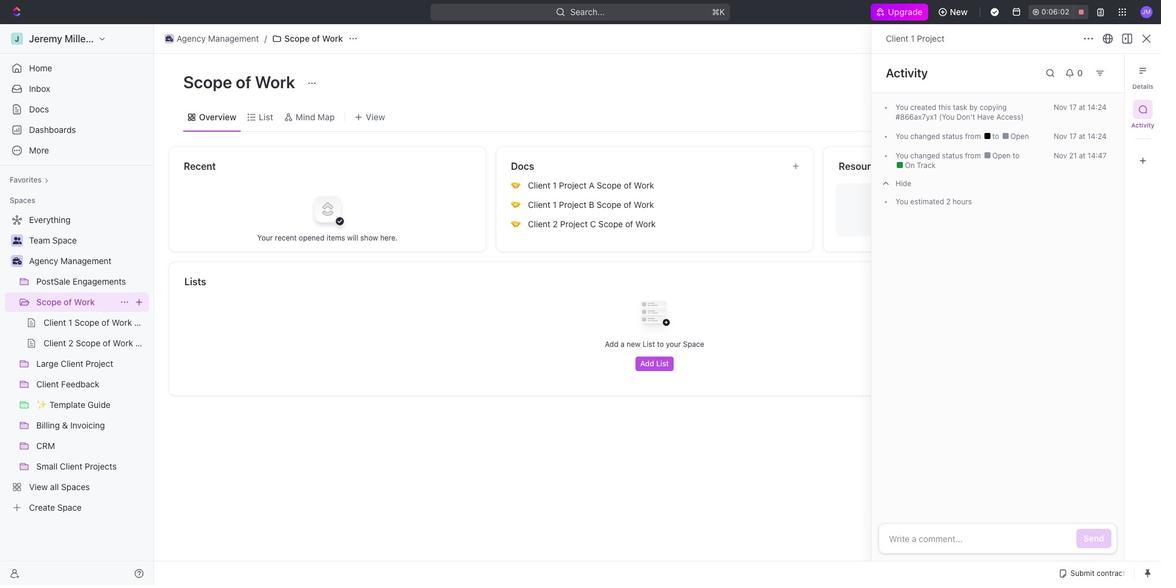Task type: describe. For each thing, give the bounding box(es) containing it.
1 for client 1 project
[[911, 33, 915, 44]]

view for view all spaces
[[29, 482, 48, 493]]

of inside 'link'
[[103, 338, 111, 349]]

your recent opened items will show here.
[[258, 233, 398, 242]]

changed status from for on track
[[909, 151, 984, 160]]

to up hide dropdown button at top
[[1014, 151, 1020, 160]]

postsale
[[36, 277, 70, 287]]

c
[[591, 219, 596, 229]]

all
[[50, 482, 59, 493]]

more
[[29, 145, 49, 156]]

4 you from the top
[[896, 197, 909, 206]]

track
[[917, 161, 936, 170]]

attach
[[1011, 205, 1034, 215]]

large client project link
[[36, 355, 146, 374]]

scope right b
[[597, 200, 622, 210]]

business time image inside sidebar navigation
[[12, 258, 21, 265]]

here
[[983, 205, 999, 215]]

client for client 1 project b scope of work
[[528, 200, 551, 210]]

drop files here to attach
[[946, 205, 1034, 215]]

dashboards
[[29, 125, 76, 135]]

add list
[[641, 359, 669, 369]]

to left your
[[657, 340, 664, 349]]

copying
[[980, 103, 1007, 112]]

0 button
[[1061, 64, 1091, 83]]

project for client 1 project b scope of work
[[559, 200, 587, 210]]

of up the overview
[[236, 72, 252, 92]]

send button
[[1077, 530, 1112, 549]]

1 horizontal spatial agency management link
[[162, 31, 262, 46]]

from for on track
[[966, 151, 982, 160]]

2 you from the top
[[896, 132, 909, 141]]

/
[[265, 33, 267, 44]]

2 for client 2 scope of work docs
[[68, 338, 74, 349]]

to right the here
[[1001, 205, 1009, 215]]

large client project
[[36, 359, 113, 369]]

activity inside task sidebar navigation tab list
[[1132, 122, 1155, 129]]

&
[[62, 421, 68, 431]]

template
[[49, 400, 85, 410]]

postsale engagements
[[36, 277, 126, 287]]

1 vertical spatial spaces
[[61, 482, 90, 493]]

miller's
[[65, 33, 97, 44]]

jeremy miller's workspace
[[29, 33, 150, 44]]

0 vertical spatial scope of work link
[[270, 31, 346, 46]]

docs inside 'link'
[[136, 338, 155, 349]]

0:06:02
[[1042, 7, 1070, 16]]

created
[[911, 103, 937, 112]]

0 vertical spatial at
[[1080, 103, 1086, 112]]

✨ template guide
[[36, 400, 111, 410]]

🤝 for client 2 project c scope of work
[[511, 220, 521, 229]]

hours
[[953, 197, 973, 206]]

send
[[1085, 534, 1105, 544]]

add for add list
[[641, 359, 655, 369]]

changed status from for open
[[909, 132, 984, 141]]

jm
[[1143, 8, 1152, 15]]

upgrade link
[[871, 4, 929, 21]]

scope up client 2 scope of work docs
[[75, 318, 99, 328]]

0
[[1078, 68, 1084, 78]]

lists button
[[184, 275, 1127, 289]]

recent
[[184, 161, 216, 172]]

changed for open
[[911, 132, 941, 141]]

inbox
[[29, 84, 50, 94]]

resources
[[839, 161, 887, 172]]

client for client 1 scope of work docs
[[44, 318, 66, 328]]

(you
[[940, 113, 955, 122]]

0 vertical spatial open
[[1009, 132, 1030, 141]]

1 for client 1 project a scope of work
[[553, 180, 557, 191]]

client 1 project b scope of work
[[528, 200, 655, 210]]

small client projects link
[[36, 458, 146, 477]]

new
[[627, 340, 641, 349]]

client for client 1 project a scope of work
[[528, 180, 551, 191]]

0 vertical spatial scope of work
[[285, 33, 343, 44]]

list inside button
[[657, 359, 669, 369]]

#866ax7yx1
[[896, 113, 938, 122]]

0:06:02 button
[[1030, 5, 1089, 19]]

1 horizontal spatial management
[[208, 33, 259, 44]]

your
[[258, 233, 273, 242]]

you inside "you created this task by copying #866ax7yx1 (you don't have access)"
[[896, 103, 909, 112]]

project for client 1 project a scope of work
[[559, 180, 587, 191]]

scope up overview link
[[183, 72, 232, 92]]

client for client 2 scope of work docs
[[44, 338, 66, 349]]

nov 21 at 14:47
[[1054, 151, 1107, 160]]

client for client 2 project c scope of work
[[528, 219, 551, 229]]

invoicing
[[70, 421, 105, 431]]

scope right a
[[597, 180, 622, 191]]

have
[[978, 113, 995, 122]]

client feedback
[[36, 379, 99, 390]]

0 vertical spatial agency
[[177, 33, 206, 44]]

1 vertical spatial space
[[684, 340, 705, 349]]

jm button
[[1138, 2, 1157, 22]]

billing
[[36, 421, 60, 431]]

view for view
[[366, 112, 385, 122]]

1 for client 1 project b scope of work
[[553, 200, 557, 210]]

projects
[[85, 462, 117, 472]]

list link
[[256, 109, 273, 126]]

estimated
[[911, 197, 945, 206]]

0 horizontal spatial list
[[259, 112, 273, 122]]

crm
[[36, 441, 55, 451]]

crm link
[[36, 437, 146, 456]]

view all spaces link
[[5, 478, 146, 497]]

of right c
[[626, 219, 634, 229]]

project for client 2 project c scope of work
[[561, 219, 588, 229]]

project for large client project
[[86, 359, 113, 369]]

show
[[361, 233, 378, 242]]

dashboards link
[[5, 120, 149, 140]]

1 nov from the top
[[1055, 103, 1068, 112]]

1 vertical spatial scope of work
[[183, 72, 299, 92]]

of down postsale engagements
[[64, 297, 72, 307]]

don't
[[957, 113, 976, 122]]

map
[[318, 112, 335, 122]]

billing & invoicing
[[36, 421, 105, 431]]

work inside 'link'
[[113, 338, 133, 349]]

files
[[966, 205, 981, 215]]

home link
[[5, 59, 149, 78]]

no recent items image
[[303, 185, 352, 233]]

client 1 scope of work docs link
[[44, 313, 154, 333]]

hide
[[896, 179, 912, 188]]

scope inside 'link'
[[76, 338, 100, 349]]

of up client 2 scope of work docs
[[102, 318, 109, 328]]

scope right /
[[285, 33, 310, 44]]

favorites
[[10, 176, 42, 185]]

new
[[951, 7, 968, 17]]

space for team space
[[52, 235, 77, 246]]

client 2 project c scope of work
[[528, 219, 656, 229]]

🤝 for client 1 project b scope of work
[[511, 200, 521, 209]]

client for client feedback
[[36, 379, 59, 390]]

nov 17 at 14:24 for changed status from
[[1055, 132, 1107, 141]]

team space link
[[29, 231, 146, 251]]

view button
[[350, 109, 390, 126]]

of right /
[[312, 33, 320, 44]]

1 vertical spatial scope of work link
[[36, 293, 115, 312]]

billing & invoicing link
[[36, 416, 146, 436]]



Task type: locate. For each thing, give the bounding box(es) containing it.
of right a
[[624, 180, 632, 191]]

resources button
[[839, 159, 1110, 174]]

0 vertical spatial 14:24
[[1088, 103, 1107, 112]]

changed
[[911, 132, 941, 141], [911, 151, 941, 160]]

scope right c
[[599, 219, 623, 229]]

automations
[[1077, 33, 1128, 44]]

you up the on
[[896, 151, 909, 160]]

details
[[1133, 83, 1154, 90]]

client 2 scope of work docs link
[[44, 334, 155, 353]]

b
[[589, 200, 595, 210]]

jeremy miller's workspace, , element
[[11, 33, 23, 45]]

1 horizontal spatial business time image
[[166, 36, 173, 42]]

business time image
[[166, 36, 173, 42], [12, 258, 21, 265]]

project left b
[[559, 200, 587, 210]]

jeremy
[[29, 33, 62, 44]]

scope of work down postsale
[[36, 297, 95, 307]]

1 🤝 from the top
[[511, 181, 521, 190]]

0 vertical spatial space
[[52, 235, 77, 246]]

17
[[1070, 103, 1078, 112], [1070, 132, 1078, 141]]

1 changed status from from the top
[[909, 132, 984, 141]]

docs
[[29, 104, 49, 114], [511, 161, 535, 172], [134, 318, 154, 328], [136, 338, 155, 349]]

0 vertical spatial nov 17 at 14:24
[[1055, 103, 1107, 112]]

1 vertical spatial at
[[1080, 132, 1086, 141]]

1 vertical spatial add
[[641, 359, 655, 369]]

1 inside sidebar navigation
[[68, 318, 72, 328]]

open down 'access)'
[[1009, 132, 1030, 141]]

client up client feedback
[[61, 359, 83, 369]]

1 vertical spatial 17
[[1070, 132, 1078, 141]]

client down the large
[[36, 379, 59, 390]]

task sidebar navigation tab list
[[1130, 61, 1157, 171]]

management inside sidebar navigation
[[61, 256, 112, 266]]

view left 'all'
[[29, 482, 48, 493]]

view button
[[350, 103, 390, 131]]

1 left b
[[553, 200, 557, 210]]

client for client 1 project
[[887, 33, 909, 44]]

1 horizontal spatial scope of work link
[[270, 31, 346, 46]]

2 vertical spatial at
[[1080, 151, 1086, 160]]

nov 17 at 14:24 up nov 21 at 14:47
[[1055, 132, 1107, 141]]

from
[[966, 132, 982, 141], [966, 151, 982, 160]]

view all spaces
[[29, 482, 90, 493]]

1 vertical spatial agency management
[[29, 256, 112, 266]]

management
[[208, 33, 259, 44], [61, 256, 112, 266]]

of right b
[[624, 200, 632, 210]]

0 vertical spatial nov
[[1055, 103, 1068, 112]]

at for open
[[1080, 132, 1086, 141]]

0 horizontal spatial business time image
[[12, 258, 21, 265]]

activity down details
[[1132, 122, 1155, 129]]

2 17 from the top
[[1070, 132, 1078, 141]]

1 vertical spatial activity
[[1132, 122, 1155, 129]]

view inside view all spaces link
[[29, 482, 48, 493]]

1 for client 1 scope of work docs
[[68, 318, 72, 328]]

1 vertical spatial 14:24
[[1088, 132, 1107, 141]]

on track
[[904, 161, 936, 170]]

nov down 0 dropdown button
[[1055, 103, 1068, 112]]

j
[[15, 34, 19, 43]]

1 vertical spatial open
[[991, 151, 1014, 160]]

scope of work up the overview
[[183, 72, 299, 92]]

business time image down user group icon
[[12, 258, 21, 265]]

17 for changed status from
[[1070, 132, 1078, 141]]

nov for on track
[[1054, 151, 1068, 160]]

sidebar navigation
[[0, 24, 157, 586]]

by
[[970, 103, 978, 112]]

2 changed from the top
[[911, 151, 941, 160]]

a
[[589, 180, 595, 191]]

3 nov from the top
[[1054, 151, 1068, 160]]

scope down postsale
[[36, 297, 62, 307]]

2 🤝 from the top
[[511, 200, 521, 209]]

2 nov from the top
[[1055, 132, 1068, 141]]

17 down 0 dropdown button
[[1070, 103, 1078, 112]]

0 vertical spatial status
[[943, 132, 964, 141]]

2 status from the top
[[943, 151, 964, 160]]

project inside sidebar navigation
[[86, 359, 113, 369]]

scope of work link down postsale engagements
[[36, 293, 115, 312]]

space for create space
[[57, 503, 82, 513]]

changed down #866ax7yx1
[[911, 132, 941, 141]]

1 vertical spatial nov
[[1055, 132, 1068, 141]]

17 up 21
[[1070, 132, 1078, 141]]

1 14:24 from the top
[[1088, 103, 1107, 112]]

changed status from down (you at the top
[[909, 132, 984, 141]]

small client projects
[[36, 462, 117, 472]]

client down upgrade "link" on the right top of page
[[887, 33, 909, 44]]

view inside view button
[[366, 112, 385, 122]]

postsale engagements link
[[36, 272, 146, 292]]

14:24
[[1088, 103, 1107, 112], [1088, 132, 1107, 141]]

home
[[29, 63, 52, 73]]

1 vertical spatial management
[[61, 256, 112, 266]]

you down hide
[[896, 197, 909, 206]]

space inside create space link
[[57, 503, 82, 513]]

⌘k
[[713, 7, 726, 17]]

1 vertical spatial from
[[966, 151, 982, 160]]

0 horizontal spatial management
[[61, 256, 112, 266]]

2 vertical spatial list
[[657, 359, 669, 369]]

workspace
[[100, 33, 150, 44]]

17 for created this task by copying
[[1070, 103, 1078, 112]]

scope of work right /
[[285, 33, 343, 44]]

nov left 21
[[1054, 151, 1068, 160]]

14:47
[[1088, 151, 1107, 160]]

list left mind on the left of page
[[259, 112, 273, 122]]

space inside team space "link"
[[52, 235, 77, 246]]

from down don't
[[966, 132, 982, 141]]

client down postsale
[[44, 318, 66, 328]]

2 left c
[[553, 219, 558, 229]]

1 vertical spatial nov 17 at 14:24
[[1055, 132, 1107, 141]]

0 horizontal spatial agency
[[29, 256, 58, 266]]

feedback
[[61, 379, 99, 390]]

docs link
[[5, 100, 149, 119]]

1 vertical spatial view
[[29, 482, 48, 493]]

1 vertical spatial agency
[[29, 256, 58, 266]]

status
[[943, 132, 964, 141], [943, 151, 964, 160]]

status for on track
[[943, 151, 964, 160]]

client left a
[[528, 180, 551, 191]]

lists
[[185, 277, 206, 287]]

0 horizontal spatial activity
[[887, 66, 929, 80]]

3 🤝 from the top
[[511, 220, 521, 229]]

1 horizontal spatial view
[[366, 112, 385, 122]]

1 horizontal spatial list
[[643, 340, 655, 349]]

1 vertical spatial 2
[[553, 219, 558, 229]]

1 vertical spatial status
[[943, 151, 964, 160]]

items
[[327, 233, 345, 242]]

2 vertical spatial space
[[57, 503, 82, 513]]

space down 'everything' link
[[52, 235, 77, 246]]

1 horizontal spatial activity
[[1132, 122, 1155, 129]]

at up nov 21 at 14:47
[[1080, 132, 1086, 141]]

0 vertical spatial from
[[966, 132, 982, 141]]

0 vertical spatial management
[[208, 33, 259, 44]]

0 vertical spatial agency management
[[177, 33, 259, 44]]

21
[[1070, 151, 1078, 160]]

this
[[939, 103, 952, 112]]

0 vertical spatial list
[[259, 112, 273, 122]]

0 vertical spatial changed
[[911, 132, 941, 141]]

client inside 'link'
[[36, 379, 59, 390]]

you up #866ax7yx1
[[896, 103, 909, 112]]

project left a
[[559, 180, 587, 191]]

everything
[[29, 215, 71, 225]]

task sidebar content section
[[872, 54, 1125, 586]]

0 vertical spatial 2
[[947, 197, 951, 206]]

1 horizontal spatial agency
[[177, 33, 206, 44]]

agency management left /
[[177, 33, 259, 44]]

scope of work inside sidebar navigation
[[36, 297, 95, 307]]

1 nov 17 at 14:24 from the top
[[1055, 103, 1107, 112]]

1 horizontal spatial spaces
[[61, 482, 90, 493]]

1 down upgrade
[[911, 33, 915, 44]]

agency management link left /
[[162, 31, 262, 46]]

client left c
[[528, 219, 551, 229]]

will
[[347, 233, 359, 242]]

team space
[[29, 235, 77, 246]]

2 vertical spatial nov
[[1054, 151, 1068, 160]]

agency management inside sidebar navigation
[[29, 256, 112, 266]]

you down #866ax7yx1
[[896, 132, 909, 141]]

client 1 scope of work docs
[[44, 318, 154, 328]]

client 1 project a scope of work
[[528, 180, 655, 191]]

of down client 1 scope of work docs link
[[103, 338, 111, 349]]

project down client 2 scope of work docs 'link' at bottom
[[86, 359, 113, 369]]

client up view all spaces link
[[60, 462, 83, 472]]

1 vertical spatial list
[[643, 340, 655, 349]]

agency management link down team space "link"
[[29, 252, 146, 271]]

agency inside sidebar navigation
[[29, 256, 58, 266]]

add for add a new list to your space
[[605, 340, 619, 349]]

0 horizontal spatial view
[[29, 482, 48, 493]]

1 you from the top
[[896, 103, 909, 112]]

1 horizontal spatial 2
[[553, 219, 558, 229]]

project down new button
[[918, 33, 945, 44]]

0 vertical spatial agency management link
[[162, 31, 262, 46]]

spaces down favorites
[[10, 196, 35, 205]]

inbox link
[[5, 79, 149, 99]]

at down 0
[[1080, 103, 1086, 112]]

1 vertical spatial changed status from
[[909, 151, 984, 160]]

3 you from the top
[[896, 151, 909, 160]]

add
[[605, 340, 619, 349], [641, 359, 655, 369]]

2 horizontal spatial list
[[657, 359, 669, 369]]

to
[[993, 132, 1002, 141], [1014, 151, 1020, 160], [1001, 205, 1009, 215], [657, 340, 664, 349]]

0 vertical spatial 🤝
[[511, 181, 521, 190]]

add inside add list button
[[641, 359, 655, 369]]

14:24 down 0 dropdown button
[[1088, 103, 1107, 112]]

client inside 'link'
[[44, 338, 66, 349]]

2 vertical spatial scope of work
[[36, 297, 95, 307]]

🤝 for client 1 project a scope of work
[[511, 181, 521, 190]]

1 status from the top
[[943, 132, 964, 141]]

0 horizontal spatial scope of work link
[[36, 293, 115, 312]]

1 vertical spatial changed
[[911, 151, 941, 160]]

activity inside task sidebar content section
[[887, 66, 929, 80]]

0 vertical spatial add
[[605, 340, 619, 349]]

project
[[918, 33, 945, 44], [559, 180, 587, 191], [559, 200, 587, 210], [561, 219, 588, 229], [86, 359, 113, 369]]

2 14:24 from the top
[[1088, 132, 1107, 141]]

business time image right workspace
[[166, 36, 173, 42]]

tree inside sidebar navigation
[[5, 211, 155, 518]]

to down have
[[993, 132, 1002, 141]]

2 for client 2 project c scope of work
[[553, 219, 558, 229]]

everything link
[[5, 211, 146, 230]]

list
[[259, 112, 273, 122], [643, 340, 655, 349], [657, 359, 669, 369]]

a
[[621, 340, 625, 349]]

add a new list to your space
[[605, 340, 705, 349]]

from for open
[[966, 132, 982, 141]]

2 changed status from from the top
[[909, 151, 984, 160]]

management left /
[[208, 33, 259, 44]]

large
[[36, 359, 58, 369]]

1 changed from the top
[[911, 132, 941, 141]]

nov 17 at 14:24 down 0
[[1055, 103, 1107, 112]]

no lists icon. image
[[631, 292, 679, 340]]

client feedback link
[[36, 375, 146, 395]]

0 vertical spatial activity
[[887, 66, 929, 80]]

agency management link
[[162, 31, 262, 46], [29, 252, 146, 271]]

1 vertical spatial business time image
[[12, 258, 21, 265]]

1 horizontal spatial add
[[641, 359, 655, 369]]

create
[[29, 503, 55, 513]]

project for client 1 project
[[918, 33, 945, 44]]

guide
[[88, 400, 111, 410]]

tree containing everything
[[5, 211, 155, 518]]

changed status from up track
[[909, 151, 984, 160]]

add down add a new list to your space
[[641, 359, 655, 369]]

0 vertical spatial view
[[366, 112, 385, 122]]

agency management up postsale engagements
[[29, 256, 112, 266]]

scope of work
[[285, 33, 343, 44], [183, 72, 299, 92], [36, 297, 95, 307]]

project left c
[[561, 219, 588, 229]]

2 horizontal spatial 2
[[947, 197, 951, 206]]

team
[[29, 235, 50, 246]]

nov 17 at 14:24 for created this task by copying
[[1055, 103, 1107, 112]]

nov for open
[[1055, 132, 1068, 141]]

client up the large
[[44, 338, 66, 349]]

user group image
[[12, 237, 21, 244]]

overview link
[[197, 109, 237, 126]]

0 horizontal spatial agency management link
[[29, 252, 146, 271]]

recent
[[275, 233, 297, 242]]

open up hide dropdown button at top
[[991, 151, 1014, 160]]

on
[[906, 161, 915, 170]]

0 horizontal spatial agency management
[[29, 256, 112, 266]]

2 vertical spatial 🤝
[[511, 220, 521, 229]]

1 left a
[[553, 180, 557, 191]]

2 inside 'link'
[[68, 338, 74, 349]]

management down team space "link"
[[61, 256, 112, 266]]

automations button
[[1071, 30, 1134, 48]]

2 up large client project
[[68, 338, 74, 349]]

1 17 from the top
[[1070, 103, 1078, 112]]

0 vertical spatial spaces
[[10, 196, 35, 205]]

at for on track
[[1080, 151, 1086, 160]]

spaces down small client projects
[[61, 482, 90, 493]]

0 vertical spatial business time image
[[166, 36, 173, 42]]

add left a
[[605, 340, 619, 349]]

status for open
[[943, 132, 964, 141]]

2 from from the top
[[966, 151, 982, 160]]

list right new
[[643, 340, 655, 349]]

1 horizontal spatial agency management
[[177, 33, 259, 44]]

14:24 up the 14:47
[[1088, 132, 1107, 141]]

14:24 for created this task by copying
[[1088, 103, 1107, 112]]

list down add a new list to your space
[[657, 359, 669, 369]]

2 vertical spatial 2
[[68, 338, 74, 349]]

0 horizontal spatial 2
[[68, 338, 74, 349]]

scope up large client project link
[[76, 338, 100, 349]]

space right your
[[684, 340, 705, 349]]

1 up client 2 scope of work docs
[[68, 318, 72, 328]]

add list button
[[636, 357, 674, 372]]

search...
[[571, 7, 605, 17]]

at right 21
[[1080, 151, 1086, 160]]

hide button
[[879, 176, 1118, 192]]

create space
[[29, 503, 82, 513]]

changed up track
[[911, 151, 941, 160]]

from up hide dropdown button at top
[[966, 151, 982, 160]]

activity down client 1 project
[[887, 66, 929, 80]]

0 vertical spatial changed status from
[[909, 132, 984, 141]]

more button
[[5, 141, 149, 160]]

tree
[[5, 211, 155, 518]]

here.
[[380, 233, 398, 242]]

view right map
[[366, 112, 385, 122]]

business time image inside agency management link
[[166, 36, 173, 42]]

small
[[36, 462, 58, 472]]

1 vertical spatial 🤝
[[511, 200, 521, 209]]

task
[[954, 103, 968, 112]]

2 nov 17 at 14:24 from the top
[[1055, 132, 1107, 141]]

space
[[52, 235, 77, 246], [684, 340, 705, 349], [57, 503, 82, 513]]

0 vertical spatial 17
[[1070, 103, 1078, 112]]

14:24 for changed status from
[[1088, 132, 1107, 141]]

create space link
[[5, 499, 146, 518]]

opened
[[299, 233, 325, 242]]

0 horizontal spatial add
[[605, 340, 619, 349]]

client left b
[[528, 200, 551, 210]]

2 inside task sidebar content section
[[947, 197, 951, 206]]

0 horizontal spatial spaces
[[10, 196, 35, 205]]

2 left hours on the top right of page
[[947, 197, 951, 206]]

nov up nov 21 at 14:47
[[1055, 132, 1068, 141]]

scope of work link right /
[[270, 31, 346, 46]]

✨ template guide link
[[36, 396, 146, 415]]

changed for on track
[[911, 151, 941, 160]]

1 from from the top
[[966, 132, 982, 141]]

nov 17 at 14:24
[[1055, 103, 1107, 112], [1055, 132, 1107, 141]]

space down view all spaces link
[[57, 503, 82, 513]]

1 vertical spatial agency management link
[[29, 252, 146, 271]]



Task type: vqa. For each thing, say whether or not it's contained in the screenshot.
comment IMAGE
no



